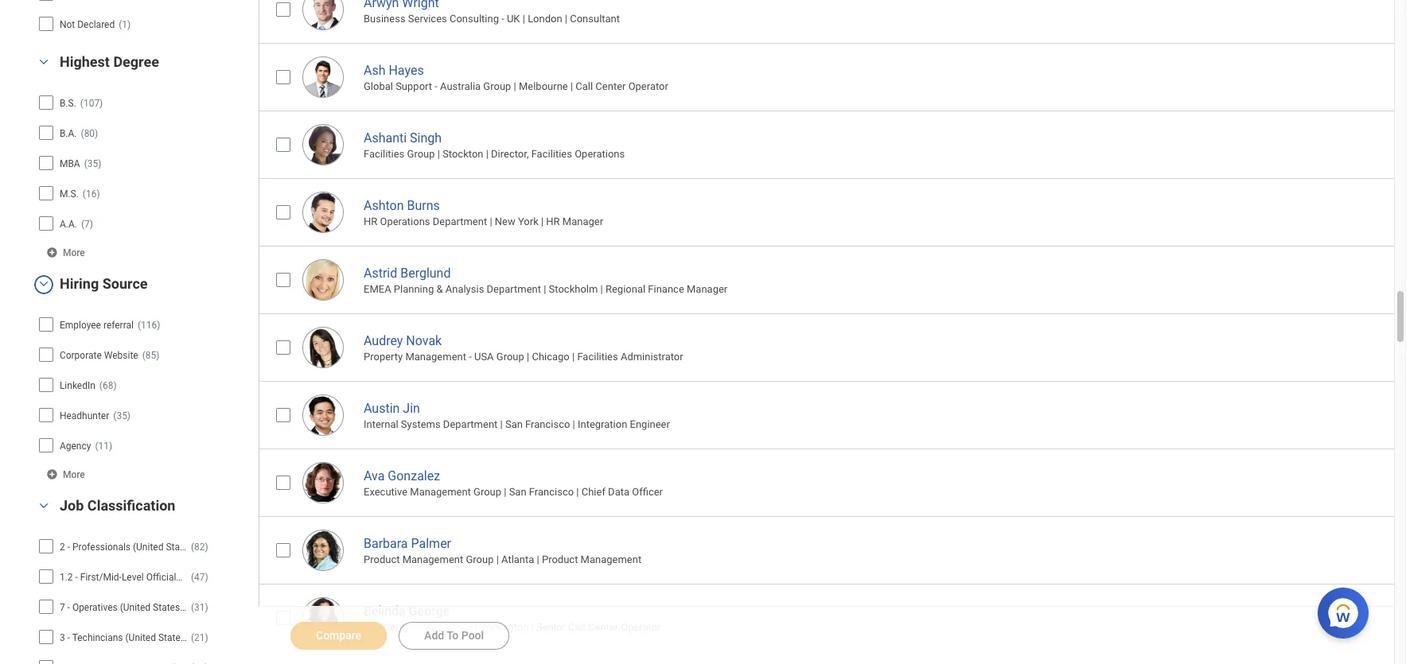 Task type: vqa. For each thing, say whether or not it's contained in the screenshot.
Jacqueline to the middle
no



Task type: locate. For each thing, give the bounding box(es) containing it.
1 vertical spatial manager
[[687, 284, 728, 295]]

1 vertical spatial more button
[[46, 468, 87, 482]]

francisco inside austin jin list item
[[526, 419, 570, 431]]

management
[[406, 351, 466, 363], [410, 487, 471, 498], [403, 554, 464, 566], [581, 554, 642, 566]]

call inside ash hayes list item
[[576, 81, 593, 92]]

0 horizontal spatial manager
[[563, 216, 604, 228]]

uk
[[507, 13, 520, 25]]

1 horizontal spatial manager
[[687, 284, 728, 295]]

department inside austin jin list item
[[443, 419, 498, 431]]

b.s.
[[60, 98, 76, 109]]

internal systems department   |   san francisco   |   integration engineer
[[364, 419, 670, 431]]

audrey novak link
[[364, 330, 442, 348]]

1 horizontal spatial (35)
[[113, 411, 131, 422]]

- inside the 'belinda george' list item
[[417, 622, 419, 634]]

belinda george list item
[[259, 584, 1407, 652]]

chevron down image left hiring
[[34, 279, 53, 290]]

chevron down image for job classification
[[34, 501, 53, 512]]

1 hr from the left
[[364, 216, 378, 228]]

finance
[[648, 284, 684, 295]]

ashton burns list item
[[259, 178, 1407, 246]]

san inside ava gonzalez list item
[[509, 487, 527, 498]]

audrey novak list item
[[259, 313, 1407, 381]]

chevron down image inside hiring source group
[[34, 279, 53, 290]]

san inside austin jin list item
[[505, 419, 523, 431]]

group
[[484, 81, 511, 92], [407, 148, 435, 160], [497, 351, 524, 363], [474, 487, 502, 498], [466, 554, 494, 566], [445, 622, 473, 634]]

ashanti singh list item
[[259, 110, 1407, 178]]

0 vertical spatial san
[[505, 419, 523, 431]]

facilities right the "chicago"
[[577, 351, 618, 363]]

center inside ash hayes list item
[[596, 81, 626, 92]]

group inside ash hayes list item
[[484, 81, 511, 92]]

manager
[[563, 216, 604, 228], [687, 284, 728, 295]]

ava gonzalez
[[364, 469, 440, 484]]

facilities down ashanti
[[364, 148, 405, 160]]

0 horizontal spatial hr
[[364, 216, 378, 228]]

more inside highest degree group
[[63, 248, 85, 259]]

(35) down (68)
[[113, 411, 131, 422]]

management down 'data'
[[581, 554, 642, 566]]

support
[[396, 81, 432, 92]]

hr down 'ashton' at the left of the page
[[364, 216, 378, 228]]

1 horizontal spatial product
[[542, 554, 578, 566]]

ashanti
[[364, 130, 407, 145]]

1 more button from the top
[[46, 246, 87, 260]]

0 vertical spatial chevron down image
[[34, 279, 53, 290]]

more button for hiring
[[46, 468, 87, 482]]

astrid
[[364, 266, 397, 281]]

- inside ash hayes list item
[[435, 81, 438, 92]]

job
[[60, 497, 84, 514]]

product right atlanta on the bottom left
[[542, 554, 578, 566]]

group down the singh
[[407, 148, 435, 160]]

| left stockholm at the top
[[544, 284, 546, 295]]

0 horizontal spatial product
[[364, 554, 400, 566]]

consultant
[[570, 13, 620, 25]]

manager right finance
[[687, 284, 728, 295]]

1 horizontal spatial facilities
[[532, 148, 572, 160]]

| up executive management group   |   san francisco   |   chief data officer
[[500, 419, 503, 431]]

manager inside ashton burns list item
[[563, 216, 604, 228]]

francisco inside ava gonzalez list item
[[529, 487, 574, 498]]

manager right york
[[563, 216, 604, 228]]

group left atlanta on the bottom left
[[466, 554, 494, 566]]

more down 'agency'
[[63, 470, 85, 481]]

2 vertical spatial department
[[443, 419, 498, 431]]

management down palmer
[[403, 554, 464, 566]]

1 vertical spatial chevron down image
[[34, 501, 53, 512]]

facilities right director,
[[532, 148, 572, 160]]

chicago
[[532, 351, 570, 363]]

(31)
[[191, 603, 208, 614]]

san for austin jin
[[505, 419, 523, 431]]

group inside the 'belinda george' list item
[[445, 622, 473, 634]]

operator
[[629, 81, 669, 92], [621, 622, 661, 634]]

| right york
[[541, 216, 544, 228]]

1 horizontal spatial hr
[[546, 216, 560, 228]]

1 horizontal spatial operations
[[575, 148, 625, 160]]

0 vertical spatial (35)
[[84, 159, 101, 170]]

source
[[102, 275, 148, 292]]

- left uk
[[502, 13, 505, 25]]

1 vertical spatial more
[[63, 470, 85, 481]]

call center - anz group   |   wellington   |   senior call center operator
[[364, 622, 661, 634]]

1 chevron down image from the top
[[34, 279, 53, 290]]

more button for highest
[[46, 246, 87, 260]]

barbara palmer link
[[364, 533, 451, 551]]

gonzalez
[[388, 469, 440, 484]]

australia
[[440, 81, 481, 92]]

call right melbourne
[[576, 81, 593, 92]]

0 vertical spatial more button
[[46, 246, 87, 260]]

job classification button
[[60, 497, 175, 514]]

0 vertical spatial more
[[63, 248, 85, 259]]

group inside ava gonzalez list item
[[474, 487, 502, 498]]

tree
[[38, 0, 232, 38]]

call down belinda
[[364, 622, 381, 634]]

ash hayes
[[364, 63, 424, 78]]

stockton
[[443, 148, 484, 160]]

operations
[[575, 148, 625, 160], [380, 216, 430, 228]]

referral
[[103, 320, 134, 331]]

2 horizontal spatial facilities
[[577, 351, 618, 363]]

group up product management group   |   atlanta   |   product management
[[474, 487, 502, 498]]

(35)
[[84, 159, 101, 170], [113, 411, 131, 422]]

francisco left chief on the bottom of the page
[[529, 487, 574, 498]]

department for jin
[[443, 419, 498, 431]]

more inside hiring source group
[[63, 470, 85, 481]]

agency
[[60, 441, 91, 452]]

1 vertical spatial department
[[487, 284, 541, 295]]

2 chevron down image from the top
[[34, 501, 53, 512]]

product
[[364, 554, 400, 566], [542, 554, 578, 566]]

- left "usa"
[[469, 351, 472, 363]]

highest degree group
[[29, 53, 251, 263]]

ava
[[364, 469, 385, 484]]

center
[[596, 81, 626, 92], [384, 622, 414, 634], [588, 622, 619, 634]]

0 horizontal spatial facilities
[[364, 148, 405, 160]]

(107)
[[80, 98, 103, 109]]

| right london
[[565, 13, 568, 25]]

department right 'systems'
[[443, 419, 498, 431]]

global
[[364, 81, 393, 92]]

group right anz
[[445, 622, 473, 634]]

2 more button from the top
[[46, 468, 87, 482]]

0 vertical spatial department
[[433, 216, 487, 228]]

| left new
[[490, 216, 492, 228]]

m.s.
[[60, 189, 79, 200]]

b.a.
[[60, 128, 77, 139]]

manager inside astrid berglund list item
[[687, 284, 728, 295]]

ash hayes link
[[364, 59, 424, 78]]

integration
[[578, 419, 628, 431]]

belinda
[[364, 604, 406, 619]]

(7)
[[81, 219, 93, 230]]

0 vertical spatial francisco
[[526, 419, 570, 431]]

0 horizontal spatial operations
[[380, 216, 430, 228]]

group inside barbara palmer list item
[[466, 554, 494, 566]]

- right support
[[435, 81, 438, 92]]

center right melbourne
[[596, 81, 626, 92]]

0 horizontal spatial (35)
[[84, 159, 101, 170]]

center right senior
[[588, 622, 619, 634]]

emea
[[364, 284, 391, 295]]

- inside audrey novak list item
[[469, 351, 472, 363]]

data
[[608, 487, 630, 498]]

| left regional
[[601, 284, 603, 295]]

management inside ava gonzalez list item
[[410, 487, 471, 498]]

corporate website
[[60, 350, 138, 361]]

francisco
[[526, 419, 570, 431], [529, 487, 574, 498]]

operator inside the 'belinda george' list item
[[621, 622, 661, 634]]

&
[[437, 284, 443, 295]]

san up atlanta on the bottom left
[[509, 487, 527, 498]]

| left senior
[[531, 622, 534, 634]]

singh
[[410, 130, 442, 145]]

officer
[[632, 487, 663, 498]]

(35) inside the hiring source tree
[[113, 411, 131, 422]]

0 vertical spatial manager
[[563, 216, 604, 228]]

management down gonzalez
[[410, 487, 471, 498]]

chief
[[582, 487, 606, 498]]

more button inside hiring source group
[[46, 468, 87, 482]]

business services consulting - uk   |   london   |   consultant list item
[[259, 0, 1407, 43]]

1 vertical spatial operations
[[380, 216, 430, 228]]

1 vertical spatial san
[[509, 487, 527, 498]]

2 more from the top
[[63, 470, 85, 481]]

property
[[364, 351, 403, 363]]

(85)
[[142, 350, 160, 361]]

| left director,
[[486, 148, 489, 160]]

1 vertical spatial (35)
[[113, 411, 131, 422]]

group inside ashanti singh list item
[[407, 148, 435, 160]]

declared
[[77, 19, 115, 30]]

(16)
[[83, 189, 100, 200]]

hayes
[[389, 63, 424, 78]]

product down barbara
[[364, 554, 400, 566]]

more down a.a.
[[63, 248, 85, 259]]

group right "usa"
[[497, 351, 524, 363]]

1 vertical spatial francisco
[[529, 487, 574, 498]]

(35) for mba
[[84, 159, 101, 170]]

- left anz
[[417, 622, 419, 634]]

classification
[[87, 497, 175, 514]]

(35) inside highest degree tree
[[84, 159, 101, 170]]

group right australia
[[484, 81, 511, 92]]

tree containing not declared
[[38, 0, 232, 38]]

operations inside ashton burns list item
[[380, 216, 430, 228]]

usa
[[474, 351, 494, 363]]

berglund
[[401, 266, 451, 281]]

francisco left integration
[[526, 419, 570, 431]]

chevron down image
[[34, 279, 53, 290], [34, 501, 53, 512]]

job classification group
[[29, 497, 251, 665]]

hr right york
[[546, 216, 560, 228]]

2 hr from the left
[[546, 216, 560, 228]]

wellington
[[480, 622, 529, 634]]

0 vertical spatial operator
[[629, 81, 669, 92]]

planning
[[394, 284, 434, 295]]

jin
[[403, 401, 420, 416]]

chevron down image left job
[[34, 501, 53, 512]]

0 vertical spatial operations
[[575, 148, 625, 160]]

more button down 'agency'
[[46, 468, 87, 482]]

more button
[[46, 246, 87, 260], [46, 468, 87, 482]]

1 more from the top
[[63, 248, 85, 259]]

george
[[409, 604, 450, 619]]

belinda george link
[[364, 601, 450, 619]]

more for highest degree
[[63, 248, 85, 259]]

list item
[[259, 652, 1407, 665]]

mba
[[60, 159, 80, 170]]

management for palmer
[[403, 554, 464, 566]]

management inside audrey novak list item
[[406, 351, 466, 363]]

(35) right mba
[[84, 159, 101, 170]]

more button inside highest degree group
[[46, 246, 87, 260]]

employee referral
[[60, 320, 134, 331]]

more button down a.a.
[[46, 246, 87, 260]]

business
[[364, 13, 406, 25]]

operations inside ashanti singh list item
[[575, 148, 625, 160]]

(1)
[[119, 19, 131, 30]]

department inside ashton burns list item
[[433, 216, 487, 228]]

linkedin
[[60, 381, 95, 392]]

astrid berglund
[[364, 266, 451, 281]]

chevron down image inside "job classification" group
[[34, 501, 53, 512]]

department down burns
[[433, 216, 487, 228]]

management down the novak
[[406, 351, 466, 363]]

1 vertical spatial operator
[[621, 622, 661, 634]]

- for hayes
[[435, 81, 438, 92]]

department right analysis
[[487, 284, 541, 295]]

san up executive management group   |   san francisco   |   chief data officer
[[505, 419, 523, 431]]

2 product from the left
[[542, 554, 578, 566]]



Task type: describe. For each thing, give the bounding box(es) containing it.
analysis
[[446, 284, 484, 295]]

(21)
[[191, 633, 208, 644]]

burns
[[407, 198, 440, 213]]

austin
[[364, 401, 400, 416]]

internal
[[364, 419, 399, 431]]

ashton
[[364, 198, 404, 213]]

(68)
[[99, 381, 117, 392]]

(116)
[[138, 320, 160, 331]]

management for gonzalez
[[410, 487, 471, 498]]

(80)
[[81, 128, 98, 139]]

executive management group   |   san francisco   |   chief data officer
[[364, 487, 663, 498]]

| left the "chicago"
[[527, 351, 530, 363]]

astrid berglund link
[[364, 262, 451, 281]]

austin jin link
[[364, 398, 420, 416]]

operator inside ash hayes list item
[[629, 81, 669, 92]]

property management - usa group   |   chicago   |   facilities administrator
[[364, 351, 684, 363]]

1 product from the left
[[364, 554, 400, 566]]

global support - australia group   |   melbourne   |   call center operator
[[364, 81, 669, 92]]

website
[[104, 350, 138, 361]]

austin jin
[[364, 401, 420, 416]]

| left wellington
[[475, 622, 478, 634]]

administrator
[[621, 351, 684, 363]]

highest degree
[[60, 53, 159, 70]]

ava gonzalez link
[[364, 466, 440, 484]]

management for novak
[[406, 351, 466, 363]]

audrey
[[364, 333, 403, 348]]

chevron down image for hiring source
[[34, 279, 53, 290]]

san for ava gonzalez
[[509, 487, 527, 498]]

ash hayes list item
[[259, 43, 1407, 110]]

hiring source tree
[[38, 311, 232, 459]]

| left melbourne
[[514, 81, 516, 92]]

hiring source
[[60, 275, 148, 292]]

stockholm
[[549, 284, 598, 295]]

belinda george
[[364, 604, 450, 619]]

ash
[[364, 63, 386, 78]]

| right atlanta on the bottom left
[[537, 554, 540, 566]]

facilities inside audrey novak list item
[[577, 351, 618, 363]]

(47)
[[191, 572, 208, 583]]

- for george
[[417, 622, 419, 634]]

hr operations department   |   new york   |   hr manager
[[364, 216, 604, 228]]

hiring source button
[[60, 275, 148, 292]]

melbourne
[[519, 81, 568, 92]]

| right uk
[[523, 13, 525, 25]]

francisco for ava gonzalez
[[529, 487, 574, 498]]

london
[[528, 13, 563, 25]]

senior
[[537, 622, 566, 634]]

ashanti singh
[[364, 130, 442, 145]]

a.a.
[[60, 219, 77, 230]]

ashanti singh link
[[364, 127, 442, 145]]

audrey novak
[[364, 333, 442, 348]]

not declared
[[60, 19, 115, 30]]

barbara palmer list item
[[259, 516, 1407, 584]]

chevron down image
[[34, 57, 53, 68]]

york
[[518, 216, 539, 228]]

emea planning & analysis department   |   stockholm   |   regional finance manager
[[364, 284, 728, 295]]

job classification tree
[[38, 533, 232, 665]]

center down belinda george
[[384, 622, 414, 634]]

(35) for headhunter
[[113, 411, 131, 422]]

anz
[[422, 622, 442, 634]]

ashton burns
[[364, 198, 440, 213]]

engineer
[[630, 419, 670, 431]]

francisco for austin jin
[[526, 419, 570, 431]]

(82)
[[191, 542, 208, 553]]

department inside astrid berglund list item
[[487, 284, 541, 295]]

ava gonzalez list item
[[259, 449, 1407, 516]]

hiring
[[60, 275, 99, 292]]

highest degree button
[[60, 53, 159, 70]]

group inside audrey novak list item
[[497, 351, 524, 363]]

| left chief on the bottom of the page
[[577, 487, 579, 498]]

job classification
[[60, 497, 175, 514]]

systems
[[401, 419, 441, 431]]

services
[[408, 13, 447, 25]]

call right senior
[[568, 622, 586, 634]]

palmer
[[411, 536, 451, 551]]

atlanta
[[502, 554, 534, 566]]

| right the "chicago"
[[572, 351, 575, 363]]

business services consulting - uk   |   london   |   consultant
[[364, 13, 620, 25]]

novak
[[406, 333, 442, 348]]

- inside list item
[[502, 13, 505, 25]]

degree
[[113, 53, 159, 70]]

| up product management group   |   atlanta   |   product management
[[504, 487, 507, 498]]

regional
[[606, 284, 646, 295]]

facilities group   |   stockton   |   director, facilities operations
[[364, 148, 625, 160]]

product management group   |   atlanta   |   product management
[[364, 554, 642, 566]]

highest degree tree
[[38, 89, 232, 237]]

hiring source group
[[29, 275, 251, 485]]

- for novak
[[469, 351, 472, 363]]

new
[[495, 216, 516, 228]]

| down the singh
[[438, 148, 440, 160]]

executive
[[364, 487, 408, 498]]

ashton burns link
[[364, 195, 440, 213]]

astrid berglund list item
[[259, 246, 1407, 313]]

barbara
[[364, 536, 408, 551]]

department for burns
[[433, 216, 487, 228]]

not
[[60, 19, 75, 30]]

more for hiring source
[[63, 470, 85, 481]]

barbara palmer
[[364, 536, 451, 551]]

austin jin list item
[[259, 381, 1407, 449]]

| right melbourne
[[571, 81, 573, 92]]

| left atlanta on the bottom left
[[496, 554, 499, 566]]

corporate
[[60, 350, 102, 361]]

| left integration
[[573, 419, 575, 431]]

(11)
[[95, 441, 112, 452]]



